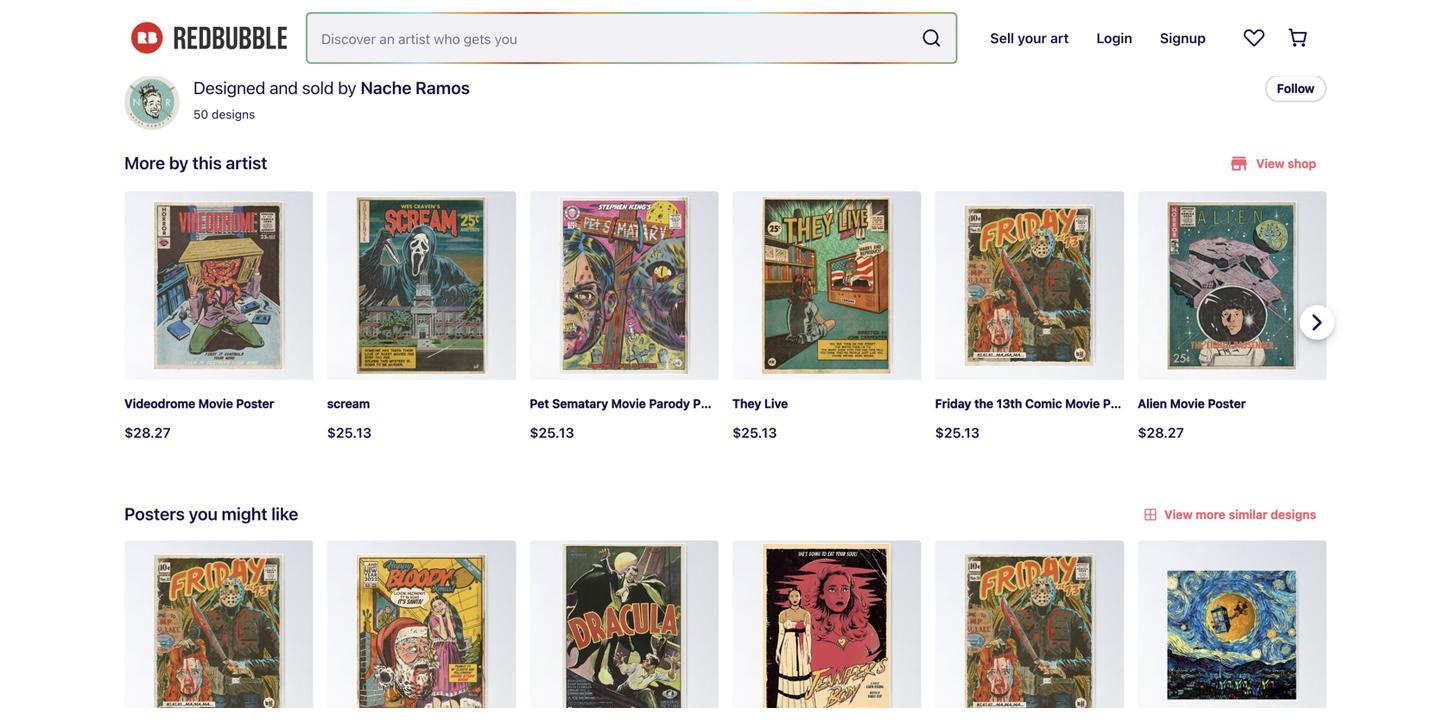 Task type: describe. For each thing, give the bounding box(es) containing it.
$28.27 for videodrome
[[124, 425, 171, 441]]

item preview, alien movie poster designed and sold by nache. image
[[1138, 191, 1327, 380]]

posters
[[124, 504, 185, 524]]

they
[[733, 397, 762, 411]]

parody
[[649, 397, 690, 411]]

this
[[193, 153, 222, 173]]

friday the 13th comic movie poster
[[936, 397, 1142, 411]]

comic
[[1026, 397, 1063, 411]]

0 vertical spatial by
[[338, 77, 357, 98]]

they live
[[733, 397, 788, 411]]

more
[[124, 153, 165, 173]]

you
[[189, 504, 218, 524]]

designed
[[194, 77, 266, 98]]

designs
[[212, 107, 255, 121]]

50
[[194, 107, 208, 121]]

$25.13 for scream
[[327, 425, 372, 441]]

50 designs
[[194, 107, 255, 121]]

designed and sold by nache ramos
[[194, 77, 470, 98]]

3 poster from the left
[[1104, 397, 1142, 411]]

ramos
[[416, 77, 470, 98]]

live
[[765, 397, 788, 411]]

scream
[[327, 397, 370, 411]]

more by this artist
[[124, 153, 268, 173]]

item preview, merry christmas horror comic poster designed and sold by nache. image
[[327, 541, 516, 709]]

item preview, scream designed and sold by nache. image
[[327, 191, 516, 380]]

sematary
[[553, 397, 609, 411]]

3 movie from the left
[[1066, 397, 1101, 411]]

0 horizontal spatial item preview, friday the 13th comic movie poster designed and sold by nache. image
[[124, 541, 313, 709]]

$25.13 for friday the 13th comic movie poster
[[936, 425, 980, 441]]



Task type: locate. For each thing, give the bounding box(es) containing it.
nache ramos link
[[361, 75, 470, 101]]

2 $25.13 from the left
[[530, 425, 575, 441]]

$25.13 for they live
[[733, 425, 777, 441]]

nache
[[361, 77, 412, 98]]

posters you might like
[[124, 504, 298, 524]]

videodrome movie poster
[[124, 397, 274, 411]]

item preview, videodrome movie poster designed and sold by nache. image
[[124, 191, 313, 380]]

1 $28.27 from the left
[[124, 425, 171, 441]]

$25.13 for pet sematary movie parody poster
[[530, 425, 575, 441]]

by right sold
[[338, 77, 357, 98]]

3 $25.13 from the left
[[733, 425, 777, 441]]

pet
[[530, 397, 549, 411]]

1 horizontal spatial $28.27
[[1138, 425, 1185, 441]]

movie right comic at the bottom of the page
[[1066, 397, 1101, 411]]

videodrome
[[124, 397, 195, 411]]

item preview, they live designed and sold by nache. image
[[733, 191, 922, 380]]

4 movie from the left
[[1171, 397, 1205, 411]]

1 horizontal spatial item preview, friday the 13th comic movie poster designed and sold by nache. image
[[936, 191, 1125, 380]]

by left this
[[169, 153, 189, 173]]

movie left parody
[[612, 397, 646, 411]]

$25.13 down pet
[[530, 425, 575, 441]]

friday
[[936, 397, 972, 411]]

sold
[[302, 77, 334, 98]]

item preview, she's going to eat your soul - jennifer's body designed and sold by michaellawss. image
[[733, 541, 922, 709]]

and
[[270, 77, 298, 98]]

0 vertical spatial item preview, friday the 13th comic movie poster designed and sold by nache. image
[[936, 191, 1125, 380]]

Search term search field
[[308, 14, 915, 62]]

13th
[[997, 397, 1023, 411]]

1 poster from the left
[[236, 397, 274, 411]]

item preview, friday the 13th comic movie designed and sold by sherrydeleo. image
[[936, 541, 1125, 709]]

1 horizontal spatial by
[[338, 77, 357, 98]]

1 vertical spatial by
[[169, 153, 189, 173]]

by
[[338, 77, 357, 98], [169, 153, 189, 173]]

$25.13
[[327, 425, 372, 441], [530, 425, 575, 441], [733, 425, 777, 441], [936, 425, 980, 441]]

$28.27 down videodrome
[[124, 425, 171, 441]]

pet sematary movie parody poster
[[530, 397, 731, 411]]

$28.27
[[124, 425, 171, 441], [1138, 425, 1185, 441]]

2 movie from the left
[[612, 397, 646, 411]]

1 $25.13 from the left
[[327, 425, 372, 441]]

might
[[222, 504, 268, 524]]

movie
[[199, 397, 233, 411], [612, 397, 646, 411], [1066, 397, 1101, 411], [1171, 397, 1205, 411]]

alien
[[1138, 397, 1168, 411]]

item preview, dracula vintage horror movie poster design designed and sold by southsoundarts. image
[[530, 541, 719, 709]]

poster
[[236, 397, 274, 411], [693, 397, 731, 411], [1104, 397, 1142, 411], [1209, 397, 1247, 411]]

None field
[[308, 14, 956, 62]]

$28.27 down alien at the right bottom
[[1138, 425, 1185, 441]]

0 horizontal spatial $28.27
[[124, 425, 171, 441]]

$25.13 down they live
[[733, 425, 777, 441]]

movie right alien at the right bottom
[[1171, 397, 1205, 411]]

redbubble logo image
[[131, 22, 287, 54]]

4 $25.13 from the left
[[936, 425, 980, 441]]

4 poster from the left
[[1209, 397, 1247, 411]]

$28.27 for alien
[[1138, 425, 1185, 441]]

2 $28.27 from the left
[[1138, 425, 1185, 441]]

1 vertical spatial item preview, friday the 13th comic movie poster designed and sold by nache. image
[[124, 541, 313, 709]]

artist
[[226, 153, 268, 173]]

item preview, friday the 13th comic movie poster designed and sold by nache. image
[[936, 191, 1125, 380], [124, 541, 313, 709]]

2 poster from the left
[[693, 397, 731, 411]]

movie right videodrome
[[199, 397, 233, 411]]

$25.13 down friday
[[936, 425, 980, 441]]

the
[[975, 397, 994, 411]]

0 horizontal spatial by
[[169, 153, 189, 173]]

alien movie poster
[[1138, 397, 1247, 411]]

like
[[272, 504, 298, 524]]

item preview, 4th doctor supermoon starry night designed and sold by nadiyaart. image
[[1138, 541, 1327, 709]]

1 movie from the left
[[199, 397, 233, 411]]

$25.13 down scream
[[327, 425, 372, 441]]

item preview, pet sematary movie parody poster designed and sold by nache. image
[[530, 191, 719, 380]]



Task type: vqa. For each thing, say whether or not it's contained in the screenshot.
"From $13.44" at the top of page
no



